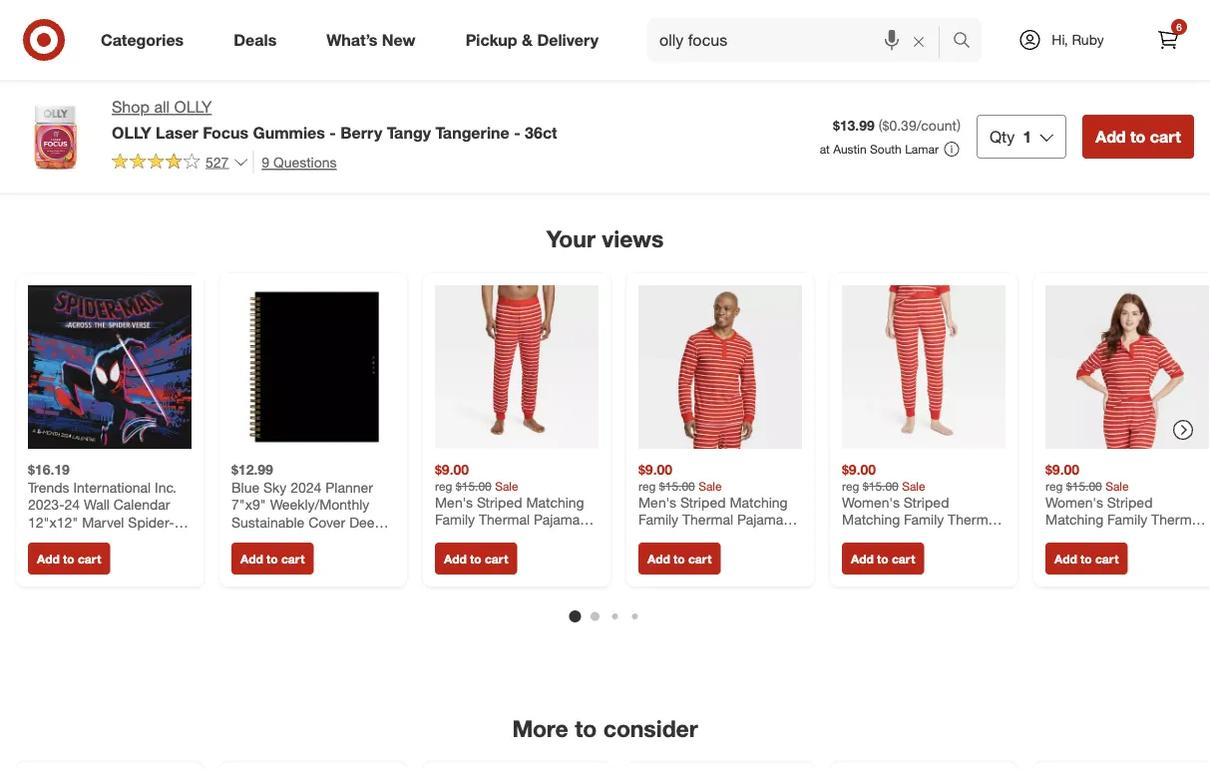 Task type: locate. For each thing, give the bounding box(es) containing it.
to for women's striped matching family thermal pajama pants - wondershop™ red image
[[877, 551, 889, 566]]

1 $9.00 reg $15.00 sale from the left
[[435, 461, 519, 493]]

$9.00 for men's striped matching family thermal pajama pants - wondershop™ red image at left
[[435, 461, 469, 478]]

reg for women's striped matching family thermal pajama pants - wondershop™ red image
[[842, 478, 860, 493]]

add to cart button
[[1083, 115, 1194, 159], [28, 543, 110, 575], [232, 543, 314, 575], [435, 543, 517, 575], [639, 543, 721, 575], [842, 543, 924, 575], [1046, 543, 1128, 575]]

$9.00 reg $15.00 sale
[[435, 461, 519, 493], [842, 461, 926, 493], [1046, 461, 1129, 493]]

3 sale from the left
[[902, 478, 926, 493]]

3 $9.00 reg $15.00 sale from the left
[[1046, 461, 1129, 493]]

24
[[64, 496, 80, 513]]

family
[[639, 511, 679, 528]]

reg
[[435, 478, 453, 493], [639, 478, 656, 493], [842, 478, 860, 493], [1046, 478, 1063, 493]]

snacks
[[995, 125, 1047, 144]]

add to cart for trends international inc. 2023-24 wall calendar 12"x12" marvel spider-man: across the spider-verse image
[[37, 551, 101, 566]]

add
[[1096, 127, 1126, 146], [37, 551, 60, 566], [240, 551, 263, 566], [444, 551, 467, 566], [648, 551, 670, 566], [851, 551, 874, 566], [1055, 551, 1078, 566]]

4 $15.00 from the left
[[1067, 478, 1102, 493]]

add for blue sky 2024 planner 7"x9" weekly/monthly sustainable cover deep green image
[[240, 551, 263, 566]]

green
[[232, 531, 270, 548]]

3 $15.00 from the left
[[863, 478, 899, 493]]

0 vertical spatial olly
[[174, 97, 212, 117]]

sale
[[495, 478, 519, 493], [699, 478, 722, 493], [902, 478, 926, 493], [1106, 478, 1129, 493]]

your
[[547, 225, 596, 253]]

& right 36ct
[[582, 125, 592, 144]]

1 vertical spatial olly
[[112, 123, 151, 142]]

& right "pickup"
[[522, 30, 533, 49]]

$9.00
[[435, 461, 469, 478], [639, 461, 673, 478], [842, 461, 876, 478], [1046, 461, 1080, 478]]

olly up vitamins
[[174, 97, 212, 117]]

ruby
[[1072, 31, 1104, 48]]

the
[[110, 531, 130, 548]]

2 $15.00 from the left
[[659, 478, 695, 493]]

to
[[1131, 127, 1146, 146], [63, 551, 74, 566], [267, 551, 278, 566], [470, 551, 482, 566], [674, 551, 685, 566], [877, 551, 889, 566], [1081, 551, 1092, 566], [575, 714, 597, 742]]

- left 36ct
[[514, 123, 521, 142]]

& left at
[[807, 125, 817, 144]]

1
[[1023, 127, 1032, 146]]

$9.00 for women's striped matching family thermal pajama top - wondershop™ red image
[[1046, 461, 1080, 478]]

& inside medicines & treatments link
[[582, 125, 592, 144]]

/count
[[917, 117, 957, 134]]

what's new link
[[310, 18, 441, 62]]

$13.99 ( $0.39 /count )
[[833, 117, 961, 134]]

- right top
[[665, 528, 670, 546]]

cart
[[1150, 127, 1182, 146], [78, 551, 101, 566], [281, 551, 305, 566], [485, 551, 508, 566], [689, 551, 712, 566], [892, 551, 915, 566], [1096, 551, 1119, 566]]

add for women's striped matching family thermal pajama pants - wondershop™ red image
[[851, 551, 874, 566]]

9 questions link
[[253, 151, 337, 173]]

527
[[206, 153, 229, 170]]

add to cart for men's striped matching family thermal pajama pants - wondershop™ red image at left
[[444, 551, 508, 566]]

$0.39
[[883, 117, 917, 134]]

tangerine
[[436, 123, 510, 142]]

search
[[944, 32, 992, 51]]

&
[[522, 30, 533, 49], [225, 125, 235, 144], [582, 125, 592, 144], [807, 125, 817, 144]]

2 reg from the left
[[639, 478, 656, 493]]

4 $9.00 from the left
[[1046, 461, 1080, 478]]

-
[[330, 123, 336, 142], [514, 123, 521, 142], [665, 528, 670, 546]]

What can we help you find? suggestions appear below search field
[[648, 18, 958, 62]]

categories link
[[84, 18, 209, 62]]

deals link
[[217, 18, 302, 62]]

$15.00
[[456, 478, 492, 493], [659, 478, 695, 493], [863, 478, 899, 493], [1067, 478, 1102, 493]]

at
[[820, 142, 830, 157]]

thermal
[[683, 511, 734, 528]]

$16.19
[[28, 461, 70, 478]]

add to cart for women's striped matching family thermal pajama top - wondershop™ red image
[[1055, 551, 1119, 566]]

olly down shop
[[112, 123, 151, 142]]

0 horizontal spatial olly
[[112, 123, 151, 142]]

striped
[[680, 493, 726, 511]]

add to cart button for men's striped matching family thermal pajama pants - wondershop™ red image at left
[[435, 543, 517, 575]]

add to cart button for the men's striped matching family thermal pajama top - wondershop™ red image
[[639, 543, 721, 575]]

- inside $9.00 reg $15.00 sale men's striped matching family thermal pajama top - wondershop™ red
[[665, 528, 670, 546]]

- left the berry
[[330, 123, 336, 142]]

austin
[[833, 142, 867, 157]]

6 link
[[1147, 18, 1191, 62]]

4 sale from the left
[[1106, 478, 1129, 493]]

berry
[[341, 123, 382, 142]]

add for the men's striped matching family thermal pajama top - wondershop™ red image
[[648, 551, 670, 566]]

3 $9.00 from the left
[[842, 461, 876, 478]]

shop
[[112, 97, 150, 117]]

pickup
[[466, 30, 517, 49]]

2 $9.00 reg $15.00 sale from the left
[[842, 461, 926, 493]]

1 horizontal spatial $9.00 reg $15.00 sale
[[842, 461, 926, 493]]

1 reg from the left
[[435, 478, 453, 493]]

cart for women's striped matching family thermal pajama pants - wondershop™ red image
[[892, 551, 915, 566]]

shop all olly olly laser focus gummies - berry tangy tangerine - 36ct
[[112, 97, 558, 142]]

weekly/monthly
[[270, 496, 370, 513]]

treatments
[[596, 125, 675, 144]]

1 horizontal spatial -
[[514, 123, 521, 142]]

spider- down inc.
[[128, 513, 174, 531]]

$9.00 reg $15.00 sale for women's striped matching family thermal pajama pants - wondershop™ red image
[[842, 461, 926, 493]]

sale for men's striped matching family thermal pajama pants - wondershop™ red image at left
[[495, 478, 519, 493]]

& for delivery
[[522, 30, 533, 49]]

cough,
[[713, 125, 764, 144]]

lamar
[[905, 142, 939, 157]]

search button
[[944, 18, 992, 66]]

1 sale from the left
[[495, 478, 519, 493]]

1 $15.00 from the left
[[456, 478, 492, 493]]

- for olly
[[514, 123, 521, 142]]

0 horizontal spatial -
[[330, 123, 336, 142]]

marvel
[[82, 513, 124, 531]]

more
[[512, 714, 569, 742]]

vitamins
[[160, 125, 220, 144]]

1 $9.00 from the left
[[435, 461, 469, 478]]

add for women's striped matching family thermal pajama top - wondershop™ red image
[[1055, 551, 1078, 566]]

cart for women's striped matching family thermal pajama top - wondershop™ red image
[[1096, 551, 1119, 566]]

0 horizontal spatial $9.00 reg $15.00 sale
[[435, 461, 519, 493]]

$15.00 for men's striped matching family thermal pajama pants - wondershop™ red image at left
[[456, 478, 492, 493]]

top
[[639, 528, 661, 546]]

cart for men's striped matching family thermal pajama pants - wondershop™ red image at left
[[485, 551, 508, 566]]

2 $9.00 from the left
[[639, 461, 673, 478]]

4 reg from the left
[[1046, 478, 1063, 493]]

spider-
[[128, 513, 174, 531], [134, 531, 180, 548]]

3 reg from the left
[[842, 478, 860, 493]]

2 horizontal spatial -
[[665, 528, 670, 546]]

medicines & treatments
[[504, 125, 675, 144]]

pajama
[[737, 511, 784, 528]]

consider
[[603, 714, 698, 742]]

2 horizontal spatial $9.00 reg $15.00 sale
[[1046, 461, 1129, 493]]

& inside vitamins & supplements link
[[225, 125, 235, 144]]

9 questions
[[262, 153, 337, 170]]

image of olly laser focus gummies - berry tangy tangerine - 36ct image
[[16, 96, 96, 176]]

sky
[[263, 478, 287, 496]]

& inside pickup & delivery link
[[522, 30, 533, 49]]

2 sale from the left
[[699, 478, 722, 493]]

medicines
[[504, 125, 577, 144]]

$15.00 for women's striped matching family thermal pajama pants - wondershop™ red image
[[863, 478, 899, 493]]

vitamins & supplements
[[160, 125, 334, 144]]

cart for trends international inc. 2023-24 wall calendar 12"x12" marvel spider-man: across the spider-verse image
[[78, 551, 101, 566]]

& up '527'
[[225, 125, 235, 144]]

olly
[[174, 97, 212, 117], [112, 123, 151, 142]]

related
[[502, 68, 586, 96]]

$16.19 trends international inc. 2023-24 wall calendar 12"x12" marvel spider- man: across the spider- verse
[[28, 461, 180, 566]]



Task type: describe. For each thing, give the bounding box(es) containing it.
reg for women's striped matching family thermal pajama top - wondershop™ red image
[[1046, 478, 1063, 493]]

$9.00 reg $15.00 sale for women's striped matching family thermal pajama top - wondershop™ red image
[[1046, 461, 1129, 493]]

527 link
[[112, 151, 249, 175]]

trends
[[28, 478, 69, 496]]

$12.99
[[232, 461, 273, 478]]

inc.
[[155, 478, 177, 496]]

to for blue sky 2024 planner 7"x9" weekly/monthly sustainable cover deep green image
[[267, 551, 278, 566]]

2023-
[[28, 496, 64, 513]]

qty 1
[[990, 127, 1032, 146]]

sustainable
[[232, 513, 305, 531]]

7"x9"
[[232, 496, 266, 513]]

add to cart for blue sky 2024 planner 7"x9" weekly/monthly sustainable cover deep green image
[[240, 551, 305, 566]]

cough, cold & flu link
[[696, 113, 860, 157]]

delivery
[[537, 30, 599, 49]]

blue
[[232, 478, 260, 496]]

verse
[[28, 548, 63, 566]]

)
[[957, 117, 961, 134]]

add to cart for women's striped matching family thermal pajama pants - wondershop™ red image
[[851, 551, 915, 566]]

36ct
[[525, 123, 558, 142]]

& for treatments
[[582, 125, 592, 144]]

qty
[[990, 127, 1015, 146]]

deep
[[349, 513, 383, 531]]

medicines & treatments link
[[487, 113, 692, 157]]

add to cart button for women's striped matching family thermal pajama top - wondershop™ red image
[[1046, 543, 1128, 575]]

2024
[[291, 478, 322, 496]]

add to cart button for blue sky 2024 planner 7"x9" weekly/monthly sustainable cover deep green image
[[232, 543, 314, 575]]

new
[[382, 30, 416, 49]]

views
[[602, 225, 664, 253]]

across
[[63, 531, 106, 548]]

laser
[[156, 123, 198, 142]]

categories
[[101, 30, 184, 49]]

to for men's striped matching family thermal pajama pants - wondershop™ red image at left
[[470, 551, 482, 566]]

men's
[[639, 493, 677, 511]]

at austin south lamar
[[820, 142, 939, 157]]

questions
[[273, 153, 337, 170]]

add to cart for the men's striped matching family thermal pajama top - wondershop™ red image
[[648, 551, 712, 566]]

cold
[[769, 125, 802, 144]]

sale for women's striped matching family thermal pajama top - wondershop™ red image
[[1106, 478, 1129, 493]]

to for the men's striped matching family thermal pajama top - wondershop™ red image
[[674, 551, 685, 566]]

categories
[[592, 68, 708, 96]]

international
[[73, 478, 151, 496]]

south
[[870, 142, 902, 157]]

supplements
[[239, 125, 334, 144]]

what's new
[[327, 30, 416, 49]]

related categories
[[502, 68, 708, 96]]

$9.00 reg $15.00 sale men's striped matching family thermal pajama top - wondershop™ red
[[639, 461, 791, 546]]

cart for the men's striped matching family thermal pajama top - wondershop™ red image
[[689, 551, 712, 566]]

cover
[[309, 513, 346, 531]]

reg for men's striped matching family thermal pajama pants - wondershop™ red image at left
[[435, 478, 453, 493]]

blue sky 2024 planner 7"x9" weekly/monthly sustainable cover deep green image
[[232, 285, 395, 449]]

hi,
[[1052, 31, 1068, 48]]

tangy
[[387, 123, 431, 142]]

vitamins & supplements link
[[143, 113, 351, 157]]

planner
[[326, 478, 373, 496]]

your views
[[547, 225, 664, 253]]

pickup & delivery link
[[449, 18, 624, 62]]

add for men's striped matching family thermal pajama pants - wondershop™ red image at left
[[444, 551, 467, 566]]

add to cart button for women's striped matching family thermal pajama pants - wondershop™ red image
[[842, 543, 924, 575]]

- for $15.00
[[665, 528, 670, 546]]

calendar
[[114, 496, 170, 513]]

gummies
[[253, 123, 325, 142]]

add to cart button for trends international inc. 2023-24 wall calendar 12"x12" marvel spider-man: across the spider-verse image
[[28, 543, 110, 575]]

1 horizontal spatial olly
[[174, 97, 212, 117]]

hi, ruby
[[1052, 31, 1104, 48]]

add for trends international inc. 2023-24 wall calendar 12"x12" marvel spider-man: across the spider-verse image
[[37, 551, 60, 566]]

cough, cold & flu
[[713, 125, 843, 144]]

spider- right the at the bottom of the page
[[134, 531, 180, 548]]

sale inside $9.00 reg $15.00 sale men's striped matching family thermal pajama top - wondershop™ red
[[699, 478, 722, 493]]

focus
[[203, 123, 249, 142]]

$9.00 inside $9.00 reg $15.00 sale men's striped matching family thermal pajama top - wondershop™ red
[[639, 461, 673, 478]]

men's striped matching family thermal pajama pants - wondershop™ red image
[[435, 285, 599, 449]]

$9.00 for women's striped matching family thermal pajama pants - wondershop™ red image
[[842, 461, 876, 478]]

$13.99
[[833, 117, 875, 134]]

more to consider
[[512, 714, 698, 742]]

man:
[[28, 531, 59, 548]]

snacks link
[[978, 113, 1064, 157]]

matching
[[730, 493, 788, 511]]

& for supplements
[[225, 125, 235, 144]]

wondershop™
[[674, 528, 761, 546]]

cart for blue sky 2024 planner 7"x9" weekly/monthly sustainable cover deep green image
[[281, 551, 305, 566]]

$12.99 blue sky 2024 planner 7"x9" weekly/monthly sustainable cover deep green
[[232, 461, 383, 548]]

multivitamins link
[[355, 113, 483, 157]]

reg inside $9.00 reg $15.00 sale men's striped matching family thermal pajama top - wondershop™ red
[[639, 478, 656, 493]]

sale for women's striped matching family thermal pajama pants - wondershop™ red image
[[902, 478, 926, 493]]

beverages
[[881, 125, 957, 144]]

men's striped matching family thermal pajama top - wondershop™ red image
[[639, 285, 802, 449]]

$15.00 for women's striped matching family thermal pajama top - wondershop™ red image
[[1067, 478, 1102, 493]]

multivitamins
[[372, 125, 466, 144]]

trends international inc. 2023-24 wall calendar 12"x12" marvel spider-man: across the spider-verse image
[[28, 285, 192, 449]]

beverages link
[[864, 113, 974, 157]]

& inside cough, cold & flu link
[[807, 125, 817, 144]]

women's striped matching family thermal pajama top - wondershop™ red image
[[1046, 285, 1209, 449]]

to for women's striped matching family thermal pajama top - wondershop™ red image
[[1081, 551, 1092, 566]]

all
[[154, 97, 170, 117]]

$9.00 reg $15.00 sale for men's striped matching family thermal pajama pants - wondershop™ red image at left
[[435, 461, 519, 493]]

9
[[262, 153, 270, 170]]

$15.00 inside $9.00 reg $15.00 sale men's striped matching family thermal pajama top - wondershop™ red
[[659, 478, 695, 493]]

pickup & delivery
[[466, 30, 599, 49]]

12"x12"
[[28, 513, 78, 531]]

6
[[1177, 20, 1182, 33]]

(
[[879, 117, 883, 134]]

wall
[[84, 496, 110, 513]]

women's striped matching family thermal pajama pants - wondershop™ red image
[[842, 285, 1006, 449]]

to for trends international inc. 2023-24 wall calendar 12"x12" marvel spider-man: across the spider-verse image
[[63, 551, 74, 566]]

flu
[[821, 125, 843, 144]]



Task type: vqa. For each thing, say whether or not it's contained in the screenshot.
SUSTAINABLE
yes



